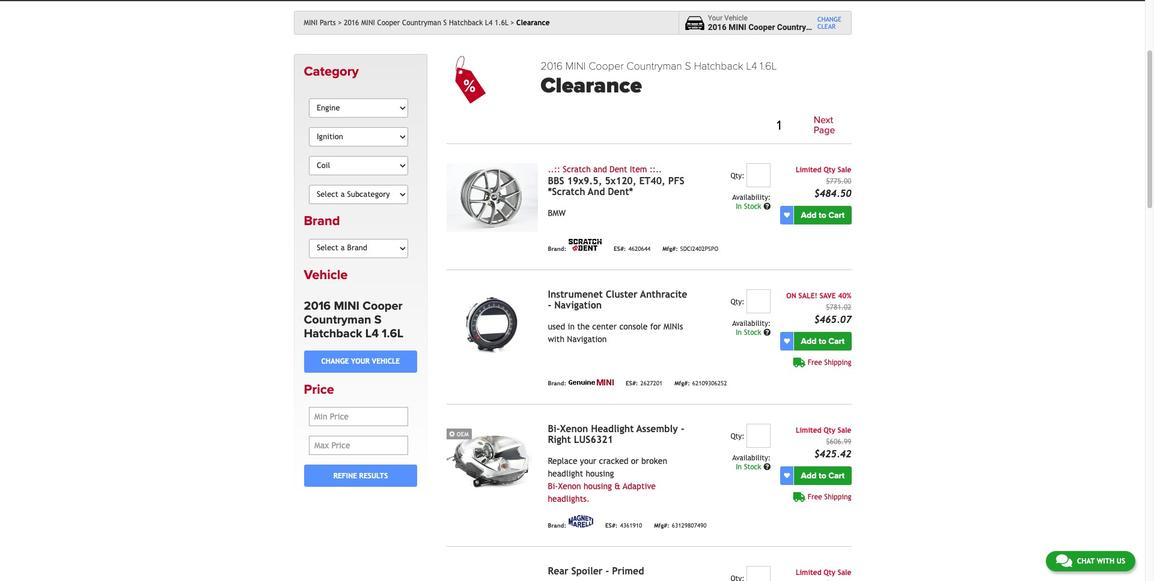 Task type: describe. For each thing, give the bounding box(es) containing it.
rear
[[548, 566, 569, 578]]

your vehicle 2016 mini cooper countryman s hatchback l4 1.6l
[[708, 14, 900, 32]]

change clear
[[817, 16, 841, 30]]

1 vertical spatial with
[[1097, 558, 1115, 566]]

es#4620644 - sdci2402pspo - bbs 19x9.5, 5x120, et40, pfs *scratch and dent* - bmw - scratch & dent - bmw mini image
[[447, 163, 538, 232]]

2016 mini cooper countryman s hatchback l4 1.6l link
[[344, 19, 514, 27]]

clear link
[[817, 23, 841, 30]]

question circle image for $465.07
[[764, 329, 771, 337]]

headlight
[[591, 424, 634, 435]]

add to cart button for $484.50
[[794, 206, 851, 225]]

qty: for $425.42
[[731, 433, 745, 441]]

headlight
[[548, 469, 583, 479]]

on
[[786, 292, 796, 300]]

xenon inside bi-xenon headlight assembly - right lus6321
[[560, 424, 588, 435]]

anthracite
[[640, 289, 687, 300]]

change for your
[[321, 358, 349, 366]]

stock for $484.50
[[744, 203, 761, 211]]

add to cart for $465.07
[[801, 337, 845, 347]]

qty for $425.42
[[824, 427, 835, 435]]

2016 inside 2016 mini cooper countryman s hatchback l4 1.6l clearance
[[541, 60, 563, 73]]

add to cart for $425.42
[[801, 471, 845, 481]]

s inside your vehicle 2016 mini cooper countryman s hatchback l4 1.6l
[[824, 22, 829, 32]]

0 vertical spatial es#:
[[614, 246, 626, 252]]

mfg#: sdci2402pspo
[[662, 246, 718, 252]]

0 horizontal spatial vehicle
[[304, 267, 348, 283]]

mini inside your vehicle 2016 mini cooper countryman s hatchback l4 1.6l
[[729, 22, 746, 32]]

xenon inside replace your cracked or broken headlight housing bi-xenon housing & adaptive headlights.
[[558, 482, 581, 492]]

rear spoiler - primed link
[[548, 566, 644, 578]]

*scratch
[[548, 186, 585, 198]]

2016 mini cooper countryman s hatchback l4 1.6l clearance
[[541, 60, 777, 99]]

chat
[[1077, 558, 1095, 566]]

refine
[[333, 472, 357, 481]]

stock for $465.07
[[744, 329, 761, 337]]

0 vertical spatial clearance
[[516, 19, 550, 27]]

free for $465.07
[[808, 359, 822, 367]]

1 vertical spatial 2016 mini cooper countryman s hatchback l4 1.6l
[[304, 299, 403, 341]]

in stock for $425.42
[[736, 463, 764, 472]]

sdci2402pspo
[[680, 246, 718, 252]]

scratch and dent item bbs 19x9.5, 5x120, et40, pfs *scratch and dent*
[[548, 165, 684, 198]]

lus6321
[[574, 435, 613, 446]]

in for $425.42
[[736, 463, 742, 472]]

assembly
[[636, 424, 678, 435]]

add for $425.42
[[801, 471, 817, 481]]

in for $484.50
[[736, 203, 742, 211]]

19x9.5,
[[567, 175, 602, 187]]

limited for $425.42
[[796, 427, 821, 435]]

instrumenet cluster anthracite - navigation link
[[548, 289, 687, 311]]

to for $425.42
[[819, 471, 826, 481]]

your for change
[[351, 358, 370, 366]]

add to wish list image for $484.50
[[784, 212, 790, 218]]

and
[[593, 165, 607, 174]]

primed
[[612, 566, 644, 578]]

$425.42
[[814, 449, 851, 460]]

your
[[708, 14, 723, 22]]

question circle image
[[764, 203, 771, 210]]

$606.99
[[826, 438, 851, 447]]

to for $465.07
[[819, 337, 826, 347]]

$775.00
[[826, 177, 851, 186]]

results
[[359, 472, 388, 481]]

right
[[548, 435, 571, 446]]

1 horizontal spatial -
[[606, 566, 609, 578]]

free for $425.42
[[808, 493, 822, 502]]

bi-xenon headlight assembly - right lus6321
[[548, 424, 684, 446]]

minis
[[664, 322, 683, 332]]

replace
[[548, 457, 577, 466]]

add to cart button for $425.42
[[794, 467, 851, 486]]

l4 inside 2016 mini cooper countryman s hatchback l4 1.6l clearance
[[746, 60, 757, 73]]

headlights.
[[548, 495, 590, 504]]

free shipping for $425.42
[[808, 493, 851, 502]]

cracked
[[599, 457, 629, 466]]

2 vertical spatial vehicle
[[372, 358, 400, 366]]

and
[[588, 186, 605, 198]]

spoiler
[[571, 566, 603, 578]]

hatchback inside your vehicle 2016 mini cooper countryman s hatchback l4 1.6l
[[831, 22, 871, 32]]

question circle image for $425.42
[[764, 464, 771, 471]]

next page
[[814, 114, 835, 137]]

l4 inside your vehicle 2016 mini cooper countryman s hatchback l4 1.6l
[[873, 22, 882, 32]]

in for $465.07
[[736, 329, 742, 337]]

2627201
[[640, 380, 662, 387]]

$484.50
[[814, 188, 851, 199]]

2016 inside the 2016 mini cooper countryman s hatchback l4 1.6l
[[304, 299, 331, 314]]

scratch
[[563, 165, 591, 174]]

et40,
[[639, 175, 665, 187]]

cart for $484.50
[[829, 210, 845, 221]]

bbs
[[548, 175, 564, 187]]

refine results link
[[304, 465, 417, 488]]

change your vehicle
[[321, 358, 400, 366]]

availability: for $425.42
[[732, 454, 771, 463]]

qty for $484.50
[[824, 166, 835, 174]]

es#: 4620644
[[614, 246, 650, 252]]

62109306252
[[692, 380, 727, 387]]

mfg#: 62109306252
[[675, 380, 727, 387]]

clear
[[817, 23, 836, 30]]

- inside bi-xenon headlight assembly - right lus6321
[[681, 424, 684, 435]]

used in the center console for minis with navigation
[[548, 322, 683, 344]]

mini parts link
[[304, 19, 342, 27]]

mini inside 2016 mini cooper countryman s hatchback l4 1.6l clearance
[[565, 60, 586, 73]]

&
[[615, 482, 620, 492]]

brand: for instrumenet
[[548, 380, 566, 387]]

4620644
[[628, 246, 650, 252]]

cart for $425.42
[[829, 471, 845, 481]]

40%
[[838, 292, 851, 300]]

dent
[[610, 165, 627, 174]]

1.6l inside your vehicle 2016 mini cooper countryman s hatchback l4 1.6l
[[884, 22, 900, 32]]

bbs 19x9.5, 5x120, et40, pfs *scratch and dent* link
[[548, 175, 684, 198]]

es#: 4361910
[[605, 523, 642, 529]]

es#2578760 - 51629811626 - rear spoiler - primed  - standard spoiler on the countryman s/sx(all4)/jcw - genuine mini - mini image
[[447, 567, 538, 582]]

console
[[619, 322, 648, 332]]

magneti marelli - corporate logo image
[[569, 516, 593, 528]]

category
[[304, 64, 359, 79]]

save
[[820, 292, 836, 300]]

genuine mini - corporate logo image
[[569, 380, 614, 386]]

cooper inside your vehicle 2016 mini cooper countryman s hatchback l4 1.6l
[[748, 22, 775, 32]]

1.6l inside 2016 mini cooper countryman s hatchback l4 1.6l clearance
[[760, 60, 777, 73]]

es#4361910 - 63129807490 - bi-xenon headlight assembly - right lus6321
 - replace your cracked or broken headlight housing - magneti marelli - mini image
[[447, 424, 538, 493]]

brand: for bi-
[[548, 523, 566, 529]]

bmw
[[548, 209, 566, 218]]

0 vertical spatial mfg#:
[[662, 246, 678, 252]]

change link
[[817, 16, 841, 23]]

availability: for $465.07
[[732, 320, 771, 328]]

limited qty sale $606.99 $425.42
[[796, 427, 851, 460]]

on sale!                         save 40% $781.02 $465.07
[[786, 292, 851, 326]]



Task type: vqa. For each thing, say whether or not it's contained in the screenshot.
HEADLIGHTS.
yes



Task type: locate. For each thing, give the bounding box(es) containing it.
3 add to cart from the top
[[801, 471, 845, 481]]

$781.02
[[826, 303, 851, 312]]

2 vertical spatial in stock
[[736, 463, 764, 472]]

qty inside limited qty sale $606.99 $425.42
[[824, 427, 835, 435]]

0 vertical spatial stock
[[744, 203, 761, 211]]

1 vertical spatial brand:
[[548, 380, 566, 387]]

in
[[568, 322, 575, 332]]

add to cart button
[[794, 206, 851, 225], [794, 332, 851, 351], [794, 467, 851, 486]]

limited qty sale $775.00 $484.50
[[796, 166, 851, 199]]

1 availability: from the top
[[732, 193, 771, 202]]

2 vertical spatial -
[[606, 566, 609, 578]]

limited qty sale
[[796, 569, 851, 578]]

rear spoiler - primed
[[548, 566, 644, 578]]

1 bi- from the top
[[548, 424, 560, 435]]

add to cart button for $465.07
[[794, 332, 851, 351]]

mfg#: left 62109306252
[[675, 380, 690, 387]]

0 vertical spatial shipping
[[824, 359, 851, 367]]

add for $484.50
[[801, 210, 817, 221]]

2 add to cart button from the top
[[794, 332, 851, 351]]

2 qty: from the top
[[731, 298, 745, 306]]

0 vertical spatial vehicle
[[724, 14, 748, 22]]

es#: for headlight
[[605, 523, 618, 529]]

1 vertical spatial question circle image
[[764, 464, 771, 471]]

es#: left 4620644
[[614, 246, 626, 252]]

to down $465.07
[[819, 337, 826, 347]]

0 vertical spatial 2016 mini cooper countryman s hatchback l4 1.6l
[[344, 19, 508, 27]]

hatchback
[[449, 19, 483, 27], [831, 22, 871, 32], [694, 60, 743, 73], [304, 327, 362, 341]]

change inside change your vehicle link
[[321, 358, 349, 366]]

to
[[819, 210, 826, 221], [819, 337, 826, 347], [819, 471, 826, 481]]

1 vertical spatial in
[[736, 329, 742, 337]]

shipping for $465.07
[[824, 359, 851, 367]]

limited inside limited qty sale $606.99 $425.42
[[796, 427, 821, 435]]

0 vertical spatial change
[[817, 16, 841, 23]]

countryman
[[402, 19, 441, 27], [777, 22, 822, 32], [627, 60, 682, 73], [304, 313, 371, 328]]

qty: for $484.50
[[731, 172, 745, 180]]

cart down $425.42
[[829, 471, 845, 481]]

add to cart button down $425.42
[[794, 467, 851, 486]]

1 vertical spatial qty
[[824, 427, 835, 435]]

2 add to wish list image from the top
[[784, 339, 790, 345]]

1 free shipping from the top
[[808, 359, 851, 367]]

free down $425.42
[[808, 493, 822, 502]]

cart down $484.50
[[829, 210, 845, 221]]

in stock for $484.50
[[736, 203, 764, 211]]

1 vertical spatial add
[[801, 337, 817, 347]]

add to wish list image
[[784, 212, 790, 218], [784, 339, 790, 345], [784, 473, 790, 479]]

0 vertical spatial add
[[801, 210, 817, 221]]

mfg#: left 63129807490
[[654, 523, 670, 529]]

1 vertical spatial vehicle
[[304, 267, 348, 283]]

2 vertical spatial stock
[[744, 463, 761, 472]]

Min Price number field
[[309, 408, 408, 427]]

0 horizontal spatial change
[[321, 358, 349, 366]]

1 to from the top
[[819, 210, 826, 221]]

2 add to cart from the top
[[801, 337, 845, 347]]

add
[[801, 210, 817, 221], [801, 337, 817, 347], [801, 471, 817, 481]]

free shipping for $465.07
[[808, 359, 851, 367]]

3 brand: from the top
[[548, 523, 566, 529]]

mfg#: for instrumenet cluster anthracite - navigation
[[675, 380, 690, 387]]

1 in from the top
[[736, 203, 742, 211]]

3 add to wish list image from the top
[[784, 473, 790, 479]]

add down $425.42
[[801, 471, 817, 481]]

s inside 2016 mini cooper countryman s hatchback l4 1.6l clearance
[[685, 60, 691, 73]]

3 in from the top
[[736, 463, 742, 472]]

3 add from the top
[[801, 471, 817, 481]]

clearance inside 2016 mini cooper countryman s hatchback l4 1.6l clearance
[[541, 73, 642, 99]]

vehicle inside your vehicle 2016 mini cooper countryman s hatchback l4 1.6l
[[724, 14, 748, 22]]

add to cart down $465.07
[[801, 337, 845, 347]]

1 horizontal spatial vehicle
[[372, 358, 400, 366]]

your
[[351, 358, 370, 366], [580, 457, 596, 466]]

1 vertical spatial stock
[[744, 329, 761, 337]]

dent*
[[608, 186, 633, 198]]

clearance
[[516, 19, 550, 27], [541, 73, 642, 99]]

2 to from the top
[[819, 337, 826, 347]]

instrumenet
[[548, 289, 603, 300]]

1 vertical spatial sale
[[838, 427, 851, 435]]

brand: left the scratch & dent - corporate logo
[[548, 246, 566, 252]]

1 qty: from the top
[[731, 172, 745, 180]]

1 vertical spatial housing
[[584, 482, 612, 492]]

- right spoiler
[[606, 566, 609, 578]]

used
[[548, 322, 565, 332]]

2 vertical spatial qty:
[[731, 433, 745, 441]]

change for clear
[[817, 16, 841, 23]]

bi- inside replace your cracked or broken headlight housing bi-xenon housing & adaptive headlights.
[[548, 482, 558, 492]]

free shipping down $465.07
[[808, 359, 851, 367]]

1 vertical spatial change
[[321, 358, 349, 366]]

2 free shipping from the top
[[808, 493, 851, 502]]

add to cart down $425.42
[[801, 471, 845, 481]]

price
[[304, 382, 334, 398]]

0 vertical spatial to
[[819, 210, 826, 221]]

in stock for $465.07
[[736, 329, 764, 337]]

1 add to cart button from the top
[[794, 206, 851, 225]]

in stock
[[736, 203, 764, 211], [736, 329, 764, 337], [736, 463, 764, 472]]

mini inside the 2016 mini cooper countryman s hatchback l4 1.6l
[[334, 299, 359, 314]]

0 vertical spatial add to cart
[[801, 210, 845, 221]]

to down $425.42
[[819, 471, 826, 481]]

free shipping down $425.42
[[808, 493, 851, 502]]

comments image
[[1056, 554, 1072, 569]]

1 vertical spatial clearance
[[541, 73, 642, 99]]

0 vertical spatial in stock
[[736, 203, 764, 211]]

instrumenet cluster anthracite - navigation
[[548, 289, 687, 311]]

2 vertical spatial sale
[[838, 569, 851, 578]]

limited for $484.50
[[796, 166, 821, 174]]

3 to from the top
[[819, 471, 826, 481]]

with down used
[[548, 335, 564, 344]]

1 vertical spatial qty:
[[731, 298, 745, 306]]

3 stock from the top
[[744, 463, 761, 472]]

3 qty from the top
[[824, 569, 835, 578]]

2 availability: from the top
[[732, 320, 771, 328]]

cart for $465.07
[[829, 337, 845, 347]]

3 in stock from the top
[[736, 463, 764, 472]]

2 vertical spatial es#:
[[605, 523, 618, 529]]

0 vertical spatial xenon
[[560, 424, 588, 435]]

2 sale from the top
[[838, 427, 851, 435]]

1 brand: from the top
[[548, 246, 566, 252]]

1 add from the top
[[801, 210, 817, 221]]

1 vertical spatial shipping
[[824, 493, 851, 502]]

2016
[[344, 19, 359, 27], [708, 22, 727, 32], [541, 60, 563, 73], [304, 299, 331, 314]]

bi- up replace
[[548, 424, 560, 435]]

bi- down headlight
[[548, 482, 558, 492]]

sale for $484.50
[[838, 166, 851, 174]]

change
[[817, 16, 841, 23], [321, 358, 349, 366]]

2 vertical spatial add to wish list image
[[784, 473, 790, 479]]

2 vertical spatial add to cart button
[[794, 467, 851, 486]]

0 vertical spatial your
[[351, 358, 370, 366]]

l4 inside the 2016 mini cooper countryman s hatchback l4 1.6l
[[365, 327, 379, 341]]

0 horizontal spatial -
[[548, 300, 551, 311]]

bi-xenon headlight assembly - right lus6321 link
[[548, 424, 684, 446]]

1 vertical spatial free
[[808, 493, 822, 502]]

free shipping
[[808, 359, 851, 367], [808, 493, 851, 502]]

2 limited from the top
[[796, 427, 821, 435]]

1 cart from the top
[[829, 210, 845, 221]]

2 vertical spatial qty
[[824, 569, 835, 578]]

2 vertical spatial in
[[736, 463, 742, 472]]

1
[[777, 117, 781, 133]]

sale!
[[798, 292, 817, 300]]

1 vertical spatial add to cart
[[801, 337, 845, 347]]

Max Price number field
[[309, 437, 408, 456]]

availability: for $484.50
[[732, 193, 771, 202]]

add down $484.50
[[801, 210, 817, 221]]

mini parts
[[304, 19, 336, 27]]

chat with us
[[1077, 558, 1125, 566]]

0 vertical spatial navigation
[[554, 300, 602, 311]]

1 in stock from the top
[[736, 203, 764, 211]]

es#: left 4361910 on the right bottom of page
[[605, 523, 618, 529]]

3 cart from the top
[[829, 471, 845, 481]]

es#: left 2627201
[[626, 380, 638, 387]]

es#: for anthracite
[[626, 380, 638, 387]]

1 stock from the top
[[744, 203, 761, 211]]

the
[[577, 322, 590, 332]]

parts
[[320, 19, 336, 27]]

limited
[[796, 166, 821, 174], [796, 427, 821, 435], [796, 569, 821, 578]]

1 free from the top
[[808, 359, 822, 367]]

mfg#: left sdci2402pspo
[[662, 246, 678, 252]]

hatchback inside 2016 mini cooper countryman s hatchback l4 1.6l clearance
[[694, 60, 743, 73]]

0 vertical spatial availability:
[[732, 193, 771, 202]]

2 question circle image from the top
[[764, 464, 771, 471]]

brand:
[[548, 246, 566, 252], [548, 380, 566, 387], [548, 523, 566, 529]]

3 qty: from the top
[[731, 433, 745, 441]]

0 vertical spatial add to wish list image
[[784, 212, 790, 218]]

sale inside limited qty sale $606.99 $425.42
[[838, 427, 851, 435]]

1 vertical spatial -
[[681, 424, 684, 435]]

brand: left magneti marelli - corporate logo
[[548, 523, 566, 529]]

2 horizontal spatial -
[[681, 424, 684, 435]]

2 vertical spatial brand:
[[548, 523, 566, 529]]

brand: left genuine mini - corporate logo
[[548, 380, 566, 387]]

- right assembly
[[681, 424, 684, 435]]

for
[[650, 322, 661, 332]]

0 vertical spatial qty:
[[731, 172, 745, 180]]

center
[[592, 322, 617, 332]]

5x120,
[[605, 175, 636, 187]]

housing down cracked
[[586, 469, 614, 479]]

0 vertical spatial housing
[[586, 469, 614, 479]]

3 availability: from the top
[[732, 454, 771, 463]]

1 add to wish list image from the top
[[784, 212, 790, 218]]

0 vertical spatial with
[[548, 335, 564, 344]]

page
[[814, 125, 835, 137]]

None number field
[[747, 163, 771, 187], [747, 290, 771, 314], [747, 424, 771, 448], [747, 567, 771, 582], [747, 163, 771, 187], [747, 290, 771, 314], [747, 424, 771, 448], [747, 567, 771, 582]]

2 stock from the top
[[744, 329, 761, 337]]

add to cart for $484.50
[[801, 210, 845, 221]]

1 horizontal spatial your
[[580, 457, 596, 466]]

paginated product list navigation navigation
[[541, 113, 851, 139]]

shipping down $425.42
[[824, 493, 851, 502]]

3 limited from the top
[[796, 569, 821, 578]]

1 sale from the top
[[838, 166, 851, 174]]

2 vertical spatial add
[[801, 471, 817, 481]]

1 horizontal spatial with
[[1097, 558, 1115, 566]]

2 brand: from the top
[[548, 380, 566, 387]]

bi- inside bi-xenon headlight assembly - right lus6321
[[548, 424, 560, 435]]

sale inside limited qty sale $775.00 $484.50
[[838, 166, 851, 174]]

1 vertical spatial add to cart button
[[794, 332, 851, 351]]

xenon up replace
[[560, 424, 588, 435]]

to for $484.50
[[819, 210, 826, 221]]

with inside used in the center console for minis with navigation
[[548, 335, 564, 344]]

qty inside limited qty sale $775.00 $484.50
[[824, 166, 835, 174]]

2 vertical spatial to
[[819, 471, 826, 481]]

with
[[548, 335, 564, 344], [1097, 558, 1115, 566]]

pfs
[[668, 175, 684, 187]]

4361910
[[620, 523, 642, 529]]

qty: for $465.07
[[731, 298, 745, 306]]

navigation up the
[[554, 300, 602, 311]]

your for replace
[[580, 457, 596, 466]]

add to cart button down $484.50
[[794, 206, 851, 225]]

mfg#: for bi-xenon headlight assembly - right lus6321
[[654, 523, 670, 529]]

sale for $425.42
[[838, 427, 851, 435]]

2 free from the top
[[808, 493, 822, 502]]

scratch & dent - corporate logo image
[[569, 239, 602, 251]]

chat with us link
[[1046, 552, 1135, 572]]

0 vertical spatial add to cart button
[[794, 206, 851, 225]]

2 vertical spatial cart
[[829, 471, 845, 481]]

1 vertical spatial mfg#:
[[675, 380, 690, 387]]

0 vertical spatial -
[[548, 300, 551, 311]]

2016 inside your vehicle 2016 mini cooper countryman s hatchback l4 1.6l
[[708, 22, 727, 32]]

0 vertical spatial qty
[[824, 166, 835, 174]]

add down $465.07
[[801, 337, 817, 347]]

mfg#: 63129807490
[[654, 523, 707, 529]]

stock
[[744, 203, 761, 211], [744, 329, 761, 337], [744, 463, 761, 472]]

limited inside limited qty sale $775.00 $484.50
[[796, 166, 821, 174]]

your up the min price number field
[[351, 358, 370, 366]]

es#: 2627201
[[626, 380, 662, 387]]

navigation inside used in the center console for minis with navigation
[[567, 335, 607, 344]]

0 vertical spatial question circle image
[[764, 329, 771, 337]]

add to cart button down $465.07
[[794, 332, 851, 351]]

navigation inside the instrumenet cluster anthracite - navigation
[[554, 300, 602, 311]]

2 vertical spatial mfg#:
[[654, 523, 670, 529]]

xenon up headlights.
[[558, 482, 581, 492]]

housing left & on the right bottom of the page
[[584, 482, 612, 492]]

broken
[[641, 457, 667, 466]]

2 horizontal spatial vehicle
[[724, 14, 748, 22]]

1 qty from the top
[[824, 166, 835, 174]]

1 vertical spatial es#:
[[626, 380, 638, 387]]

2 vertical spatial limited
[[796, 569, 821, 578]]

item
[[630, 165, 647, 174]]

add to wish list image for $465.07
[[784, 339, 790, 345]]

0 vertical spatial sale
[[838, 166, 851, 174]]

shipping
[[824, 359, 851, 367], [824, 493, 851, 502]]

2 add from the top
[[801, 337, 817, 347]]

1 add to cart from the top
[[801, 210, 845, 221]]

es#2627201 - 62109306252 - instrumenet cluster anthracite - navigation  - used in the center console for minis with navigation - genuine mini - mini image
[[447, 290, 538, 358]]

1 shipping from the top
[[824, 359, 851, 367]]

1 vertical spatial your
[[580, 457, 596, 466]]

shipping for $425.42
[[824, 493, 851, 502]]

0 vertical spatial cart
[[829, 210, 845, 221]]

0 vertical spatial brand:
[[548, 246, 566, 252]]

- inside the instrumenet cluster anthracite - navigation
[[548, 300, 551, 311]]

question circle image
[[764, 329, 771, 337], [764, 464, 771, 471]]

cluster
[[606, 289, 638, 300]]

0 horizontal spatial your
[[351, 358, 370, 366]]

1 vertical spatial to
[[819, 337, 826, 347]]

countryman inside 2016 mini cooper countryman s hatchback l4 1.6l clearance
[[627, 60, 682, 73]]

0 vertical spatial in
[[736, 203, 742, 211]]

housing
[[586, 469, 614, 479], [584, 482, 612, 492]]

your inside replace your cracked or broken headlight housing bi-xenon housing & adaptive headlights.
[[580, 457, 596, 466]]

1 limited from the top
[[796, 166, 821, 174]]

next
[[814, 114, 833, 126]]

$465.07
[[814, 314, 851, 326]]

1 vertical spatial limited
[[796, 427, 821, 435]]

1 vertical spatial add to wish list image
[[784, 339, 790, 345]]

countryman inside your vehicle 2016 mini cooper countryman s hatchback l4 1.6l
[[777, 22, 822, 32]]

2 vertical spatial add to cart
[[801, 471, 845, 481]]

free down $465.07
[[808, 359, 822, 367]]

1 vertical spatial navigation
[[567, 335, 607, 344]]

1 horizontal spatial change
[[817, 16, 841, 23]]

2 vertical spatial availability:
[[732, 454, 771, 463]]

3 sale from the top
[[838, 569, 851, 578]]

brand
[[304, 214, 340, 229]]

1 vertical spatial in stock
[[736, 329, 764, 337]]

add for $465.07
[[801, 337, 817, 347]]

1 question circle image from the top
[[764, 329, 771, 337]]

to down $484.50
[[819, 210, 826, 221]]

63129807490
[[672, 523, 707, 529]]

3 add to cart button from the top
[[794, 467, 851, 486]]

add to wish list image for $425.42
[[784, 473, 790, 479]]

1 vertical spatial cart
[[829, 337, 845, 347]]

1 vertical spatial xenon
[[558, 482, 581, 492]]

1 vertical spatial free shipping
[[808, 493, 851, 502]]

refine results
[[333, 472, 388, 481]]

1 link
[[770, 116, 789, 136]]

replace your cracked or broken headlight housing bi-xenon housing & adaptive headlights.
[[548, 457, 667, 504]]

2 cart from the top
[[829, 337, 845, 347]]

or
[[631, 457, 639, 466]]

change your vehicle link
[[304, 351, 417, 373]]

2 shipping from the top
[[824, 493, 851, 502]]

0 vertical spatial bi-
[[548, 424, 560, 435]]

2 in stock from the top
[[736, 329, 764, 337]]

0 vertical spatial free
[[808, 359, 822, 367]]

navigation down the
[[567, 335, 607, 344]]

adaptive
[[623, 482, 656, 492]]

0 vertical spatial limited
[[796, 166, 821, 174]]

us
[[1117, 558, 1125, 566]]

shipping down $465.07
[[824, 359, 851, 367]]

1 vertical spatial availability:
[[732, 320, 771, 328]]

0 horizontal spatial with
[[548, 335, 564, 344]]

0 vertical spatial free shipping
[[808, 359, 851, 367]]

1.6l
[[495, 19, 508, 27], [884, 22, 900, 32], [760, 60, 777, 73], [382, 327, 403, 341]]

xenon
[[560, 424, 588, 435], [558, 482, 581, 492]]

cooper inside 2016 mini cooper countryman s hatchback l4 1.6l clearance
[[589, 60, 624, 73]]

with left us
[[1097, 558, 1115, 566]]

cart down $465.07
[[829, 337, 845, 347]]

2 in from the top
[[736, 329, 742, 337]]

2 bi- from the top
[[548, 482, 558, 492]]

add to cart down $484.50
[[801, 210, 845, 221]]

your down lus6321
[[580, 457, 596, 466]]

stock for $425.42
[[744, 463, 761, 472]]

vehicle
[[724, 14, 748, 22], [304, 267, 348, 283], [372, 358, 400, 366]]

- up used
[[548, 300, 551, 311]]

1 vertical spatial bi-
[[548, 482, 558, 492]]

2 qty from the top
[[824, 427, 835, 435]]



